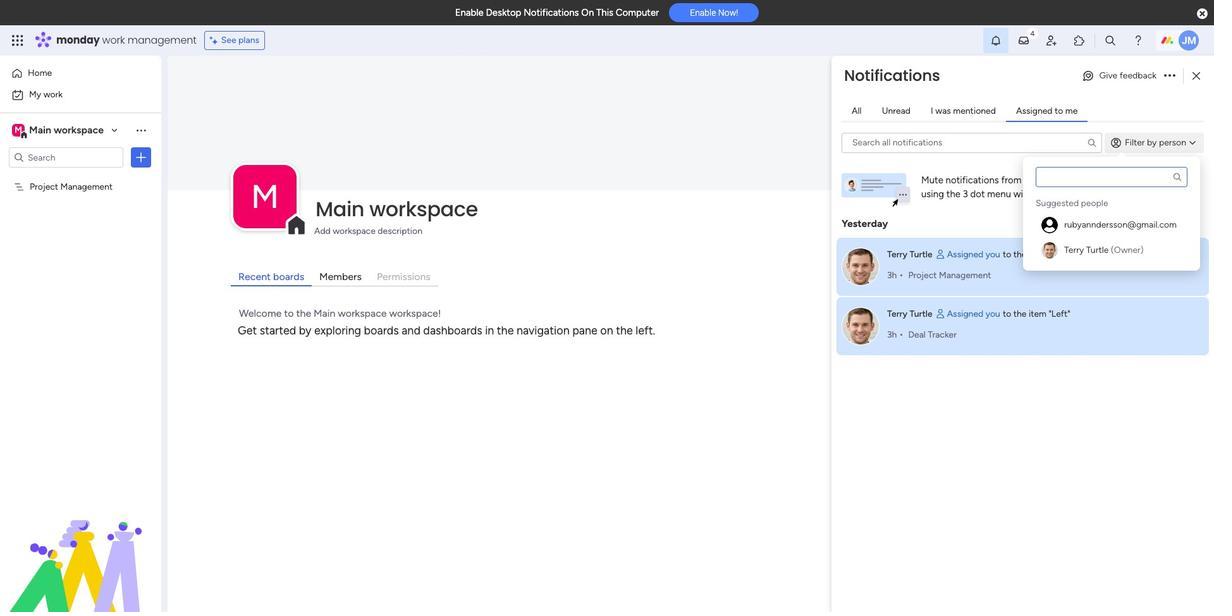 Task type: describe. For each thing, give the bounding box(es) containing it.
deal tracker
[[909, 329, 957, 340]]

recent boards
[[239, 271, 304, 283]]

deal
[[909, 329, 926, 340]]

person
[[1160, 137, 1187, 148]]

recent
[[239, 271, 271, 283]]

main inside welcome to the main workspace workspace! get started by exploring boards and dashboards in the navigation pane on the left.
[[314, 308, 336, 320]]

filter
[[1126, 137, 1146, 148]]

permissions
[[377, 271, 431, 283]]

get
[[238, 324, 257, 338]]

the left "left"
[[1014, 309, 1027, 320]]

mute notifications from specific boards using the 3 dot menu within the notification
[[922, 174, 1108, 200]]

item for "kickoff
[[1029, 249, 1047, 260]]

dot
[[971, 189, 986, 200]]

work for monday
[[102, 33, 125, 47]]

my work option
[[8, 85, 154, 105]]

my
[[29, 89, 41, 100]]

home
[[28, 68, 52, 78]]

pane
[[573, 324, 598, 338]]

monday work management
[[56, 33, 197, 47]]

lottie animation image
[[0, 485, 161, 613]]

assigned for to the item "kickoff meeting"
[[948, 249, 984, 260]]

work for my
[[43, 89, 63, 100]]

rubyanndersson@gmail.com
[[1065, 220, 1178, 230]]

search image for search all notifications search field
[[1088, 138, 1098, 148]]

desktop
[[486, 7, 522, 18]]

my work
[[29, 89, 63, 100]]

mentioned
[[954, 105, 997, 116]]

my work link
[[8, 85, 154, 105]]

add
[[314, 226, 331, 237]]

terry inside [object object] element
[[1065, 245, 1085, 256]]

the left '"kickoff'
[[1014, 249, 1027, 260]]

workspace right the add
[[333, 226, 376, 237]]

within
[[1014, 189, 1040, 200]]

management
[[128, 33, 197, 47]]

terry turtle (owner)
[[1065, 245, 1145, 256]]

workspace image
[[233, 165, 297, 228]]

"left"
[[1049, 309, 1071, 320]]

you for to the item "kickoff meeting"
[[986, 249, 1001, 260]]

workspace inside welcome to the main workspace workspace! get started by exploring boards and dashboards in the navigation pane on the left.
[[338, 308, 387, 320]]

the right welcome
[[296, 308, 311, 320]]

to left '"kickoff'
[[1004, 249, 1012, 260]]

terry turtle image for deal tracker
[[842, 307, 880, 345]]

all
[[852, 105, 862, 116]]

assigned you for deal tracker
[[948, 309, 1001, 320]]

filter by person button
[[1105, 133, 1205, 153]]

project management list box
[[0, 173, 161, 368]]

enable now! button
[[670, 3, 760, 22]]

3
[[963, 189, 969, 200]]

welcome
[[239, 308, 282, 320]]

description
[[378, 226, 423, 237]]

feedback
[[1120, 70, 1157, 81]]

turtle for to the item "left"
[[910, 309, 933, 320]]

members
[[320, 271, 362, 283]]

was
[[936, 105, 952, 116]]

management inside notifications dialog
[[940, 270, 992, 281]]

Search for content search field
[[1036, 167, 1188, 187]]

suggested people
[[1036, 198, 1109, 209]]

management inside list box
[[60, 181, 113, 192]]

workspace image
[[12, 123, 25, 137]]

meeting"
[[1083, 249, 1118, 260]]

by inside button
[[1148, 137, 1158, 148]]

mute
[[922, 174, 944, 186]]

1 vertical spatial boards
[[273, 271, 304, 283]]

learn how button
[[1123, 177, 1174, 197]]

invite members image
[[1046, 34, 1059, 47]]

search image for search for content search field
[[1173, 172, 1183, 182]]

project management inside notifications dialog
[[909, 270, 992, 281]]

main inside workspace selection "element"
[[29, 124, 51, 136]]

home option
[[8, 63, 154, 84]]

from
[[1002, 174, 1022, 186]]

search everything image
[[1105, 34, 1117, 47]]

0 horizontal spatial notifications
[[524, 7, 579, 18]]

item for "left"
[[1029, 309, 1047, 320]]

3h for deal tracker
[[888, 329, 898, 340]]

me
[[1066, 105, 1079, 116]]

workspace!
[[389, 308, 441, 320]]

and
[[402, 324, 421, 338]]

help image
[[1133, 34, 1145, 47]]

0 vertical spatial assigned
[[1017, 105, 1053, 116]]

suggested people row
[[1036, 192, 1109, 210]]

select product image
[[11, 34, 24, 47]]

suggested
[[1036, 198, 1080, 209]]

by inside welcome to the main workspace workspace! get started by exploring boards and dashboards in the navigation pane on the left.
[[299, 324, 312, 338]]

enable now!
[[690, 8, 739, 18]]

to left "left"
[[1004, 309, 1012, 320]]

"kickoff
[[1049, 249, 1080, 260]]

terry for project management
[[888, 249, 908, 260]]

to inside welcome to the main workspace workspace! get started by exploring boards and dashboards in the navigation pane on the left.
[[284, 308, 294, 320]]

enable desktop notifications on this computer
[[455, 7, 659, 18]]

notifications
[[946, 174, 1000, 186]]

see plans
[[221, 35, 260, 46]]

see
[[221, 35, 236, 46]]

main workspace inside workspace selection "element"
[[29, 124, 104, 136]]

options image inside notifications dialog
[[1165, 72, 1176, 80]]

project inside notifications dialog
[[909, 270, 938, 281]]

using
[[922, 189, 945, 200]]

you for to the item "left"
[[986, 309, 1001, 320]]

now!
[[719, 8, 739, 18]]

i
[[932, 105, 934, 116]]

to the item "kickoff meeting"
[[1004, 249, 1118, 260]]



Task type: vqa. For each thing, say whether or not it's contained in the screenshot.
reported
no



Task type: locate. For each thing, give the bounding box(es) containing it.
1 horizontal spatial work
[[102, 33, 125, 47]]

2 you from the top
[[986, 309, 1001, 320]]

0 vertical spatial options image
[[1165, 72, 1176, 80]]

turtle down using
[[910, 249, 933, 260]]

list box
[[1034, 167, 1191, 263]]

by right started
[[299, 324, 312, 338]]

0 vertical spatial work
[[102, 33, 125, 47]]

terry turtle down yesterday
[[888, 249, 933, 260]]

terry turtle for deal tracker
[[888, 309, 933, 320]]

turtle for to the item "kickoff meeting"
[[910, 249, 933, 260]]

0 vertical spatial assigned you
[[948, 249, 1001, 260]]

options image
[[1165, 72, 1176, 80], [135, 151, 147, 164]]

exploring
[[314, 324, 361, 338]]

tree grid containing suggested people
[[1036, 192, 1188, 263]]

1 vertical spatial assigned
[[948, 249, 984, 260]]

enable for enable desktop notifications on this computer
[[455, 7, 484, 18]]

you left the to the item "left"
[[986, 309, 1001, 320]]

[object object] element containing terry turtle
[[1036, 238, 1188, 263]]

on
[[601, 324, 614, 338]]

work
[[102, 33, 125, 47], [43, 89, 63, 100]]

update feed image
[[1018, 34, 1031, 47]]

notifications up unread
[[845, 65, 941, 86]]

0 vertical spatial project
[[30, 181, 58, 192]]

workspace up description
[[370, 195, 478, 223]]

2 3h from the top
[[888, 329, 898, 340]]

main up the add
[[316, 195, 365, 223]]

boards up notification
[[1060, 174, 1089, 186]]

1 horizontal spatial main workspace
[[316, 195, 478, 223]]

search image inside list box
[[1173, 172, 1183, 182]]

give feedback button
[[1077, 66, 1162, 86]]

assigned down 3
[[948, 249, 984, 260]]

main up exploring
[[314, 308, 336, 320]]

0 vertical spatial m
[[15, 125, 22, 135]]

dapulse close image
[[1198, 8, 1209, 20]]

boards inside welcome to the main workspace workspace! get started by exploring boards and dashboards in the navigation pane on the left.
[[364, 324, 399, 338]]

workspace
[[54, 124, 104, 136], [370, 195, 478, 223], [333, 226, 376, 237], [338, 308, 387, 320]]

started
[[260, 324, 296, 338]]

notifications
[[524, 7, 579, 18], [845, 65, 941, 86]]

0 horizontal spatial management
[[60, 181, 113, 192]]

learn
[[1128, 182, 1150, 192]]

1 horizontal spatial project
[[909, 270, 938, 281]]

1 vertical spatial project
[[909, 270, 938, 281]]

boards inside mute notifications from specific boards using the 3 dot menu within the notification
[[1060, 174, 1089, 186]]

terry turtle image for project management
[[842, 248, 880, 286]]

0 vertical spatial notifications
[[524, 7, 579, 18]]

turtle up the deal
[[910, 309, 933, 320]]

1 vertical spatial main workspace
[[316, 195, 478, 223]]

you down menu
[[986, 249, 1001, 260]]

None search field
[[842, 133, 1103, 153]]

assigned for to the item "left"
[[948, 309, 984, 320]]

notifications left on
[[524, 7, 579, 18]]

the right the on
[[616, 324, 633, 338]]

boards right recent
[[273, 271, 304, 283]]

1 horizontal spatial project management
[[909, 270, 992, 281]]

0 horizontal spatial options image
[[135, 151, 147, 164]]

terry turtle for project management
[[888, 249, 933, 260]]

1 terry turtle image from the top
[[842, 248, 880, 286]]

0 vertical spatial 3h
[[888, 270, 898, 281]]

3h left the deal
[[888, 329, 898, 340]]

plans
[[239, 35, 260, 46]]

workspace up search in workspace field
[[54, 124, 104, 136]]

enable for enable now!
[[690, 8, 717, 18]]

people
[[1082, 198, 1109, 209]]

2 terry turtle from the top
[[888, 309, 933, 320]]

1 horizontal spatial search image
[[1173, 172, 1183, 182]]

item left '"kickoff'
[[1029, 249, 1047, 260]]

computer
[[616, 7, 659, 18]]

search image right 'how' at right top
[[1173, 172, 1183, 182]]

[object object] element
[[1036, 213, 1188, 238], [1036, 238, 1188, 263]]

work inside option
[[43, 89, 63, 100]]

in
[[485, 324, 494, 338]]

terry turtle
[[888, 249, 933, 260], [888, 309, 933, 320]]

this
[[597, 7, 614, 18]]

1 vertical spatial m
[[251, 177, 279, 216]]

assigned you
[[948, 249, 1001, 260], [948, 309, 1001, 320]]

1 horizontal spatial management
[[940, 270, 992, 281]]

project management down search in workspace field
[[30, 181, 113, 192]]

turtle left (owner)
[[1087, 245, 1110, 256]]

notifications inside dialog
[[845, 65, 941, 86]]

Search in workspace field
[[27, 150, 106, 165]]

0 vertical spatial you
[[986, 249, 1001, 260]]

main workspace up search in workspace field
[[29, 124, 104, 136]]

assigned you for project management
[[948, 249, 1001, 260]]

enable left desktop
[[455, 7, 484, 18]]

give feedback
[[1100, 70, 1157, 81]]

unread
[[883, 105, 911, 116]]

options image right feedback
[[1165, 72, 1176, 80]]

to the item "left"
[[1004, 309, 1071, 320]]

enable left now!
[[690, 8, 717, 18]]

2 vertical spatial assigned
[[948, 309, 984, 320]]

1 vertical spatial notifications
[[845, 65, 941, 86]]

1 vertical spatial project management
[[909, 270, 992, 281]]

1 horizontal spatial by
[[1148, 137, 1158, 148]]

item
[[1029, 249, 1047, 260], [1029, 309, 1047, 320]]

learn how
[[1128, 182, 1169, 192]]

0 horizontal spatial project
[[30, 181, 58, 192]]

1 vertical spatial work
[[43, 89, 63, 100]]

list box containing suggested people
[[1034, 167, 1191, 263]]

how
[[1152, 182, 1169, 192]]

tree grid
[[1036, 192, 1188, 263]]

[object object] element down rubyanndersson@gmail.com
[[1036, 238, 1188, 263]]

workspace options image
[[135, 124, 147, 137]]

main right workspace icon
[[29, 124, 51, 136]]

0 horizontal spatial project management
[[30, 181, 113, 192]]

the left 3
[[947, 189, 961, 200]]

2 horizontal spatial boards
[[1060, 174, 1089, 186]]

work right monday
[[102, 33, 125, 47]]

give
[[1100, 70, 1118, 81]]

1 terry turtle from the top
[[888, 249, 933, 260]]

[object object] element containing rubyanndersson@gmail.com
[[1036, 213, 1188, 238]]

to up started
[[284, 308, 294, 320]]

2 [object object] element from the top
[[1036, 238, 1188, 263]]

assigned to me
[[1017, 105, 1079, 116]]

2 item from the top
[[1029, 309, 1047, 320]]

main workspace up description
[[316, 195, 478, 223]]

1 horizontal spatial m
[[251, 177, 279, 216]]

1 vertical spatial main
[[316, 195, 365, 223]]

notifications dialog
[[832, 56, 1215, 613]]

workspace up exploring
[[338, 308, 387, 320]]

i was mentioned
[[932, 105, 997, 116]]

navigation
[[517, 324, 570, 338]]

project down search in workspace field
[[30, 181, 58, 192]]

2 vertical spatial boards
[[364, 324, 399, 338]]

the down the specific
[[1043, 189, 1057, 200]]

m for workspace image
[[251, 177, 279, 216]]

monday
[[56, 33, 100, 47]]

add workspace description
[[314, 226, 423, 237]]

assigned you up tracker on the bottom right of the page
[[948, 309, 1001, 320]]

yesterday
[[842, 217, 889, 229]]

notification
[[1059, 189, 1108, 200]]

2 terry turtle image from the top
[[842, 307, 880, 345]]

m inside workspace image
[[251, 177, 279, 216]]

to
[[1055, 105, 1064, 116], [1004, 249, 1012, 260], [284, 308, 294, 320], [1004, 309, 1012, 320]]

4 image
[[1028, 26, 1039, 40]]

terry turtle image down yesterday
[[842, 248, 880, 286]]

filter by person
[[1126, 137, 1187, 148]]

terry turtle up the deal
[[888, 309, 933, 320]]

0 vertical spatial main workspace
[[29, 124, 104, 136]]

project management up tracker on the bottom right of the page
[[909, 270, 992, 281]]

3h
[[888, 270, 898, 281], [888, 329, 898, 340]]

tree grid inside list box
[[1036, 192, 1188, 263]]

1 vertical spatial management
[[940, 270, 992, 281]]

search image
[[1088, 138, 1098, 148], [1173, 172, 1183, 182]]

0 horizontal spatial by
[[299, 324, 312, 338]]

2 vertical spatial main
[[314, 308, 336, 320]]

0 vertical spatial terry turtle image
[[842, 248, 880, 286]]

0 horizontal spatial boards
[[273, 271, 304, 283]]

work right my
[[43, 89, 63, 100]]

1 vertical spatial assigned you
[[948, 309, 1001, 320]]

home link
[[8, 63, 154, 84]]

0 vertical spatial terry turtle
[[888, 249, 933, 260]]

boards left and
[[364, 324, 399, 338]]

monday marketplace image
[[1074, 34, 1086, 47]]

1 vertical spatial options image
[[135, 151, 147, 164]]

m
[[15, 125, 22, 135], [251, 177, 279, 216]]

terry turtle image left the deal
[[842, 307, 880, 345]]

1 horizontal spatial options image
[[1165, 72, 1176, 80]]

0 horizontal spatial enable
[[455, 7, 484, 18]]

assigned up tracker on the bottom right of the page
[[948, 309, 984, 320]]

assigned left me
[[1017, 105, 1053, 116]]

terry
[[1065, 245, 1085, 256], [888, 249, 908, 260], [888, 309, 908, 320]]

management
[[60, 181, 113, 192], [940, 270, 992, 281]]

0 horizontal spatial search image
[[1088, 138, 1098, 148]]

the
[[947, 189, 961, 200], [1043, 189, 1057, 200], [1014, 249, 1027, 260], [296, 308, 311, 320], [1014, 309, 1027, 320], [497, 324, 514, 338], [616, 324, 633, 338]]

notifications image
[[990, 34, 1003, 47]]

(owner)
[[1112, 245, 1145, 256]]

main
[[29, 124, 51, 136], [316, 195, 365, 223], [314, 308, 336, 320]]

0 vertical spatial management
[[60, 181, 113, 192]]

project management
[[30, 181, 113, 192], [909, 270, 992, 281]]

0 vertical spatial item
[[1029, 249, 1047, 260]]

m inside workspace icon
[[15, 125, 22, 135]]

1 vertical spatial item
[[1029, 309, 1047, 320]]

enable inside button
[[690, 8, 717, 18]]

by
[[1148, 137, 1158, 148], [299, 324, 312, 338]]

turtle
[[1087, 245, 1110, 256], [910, 249, 933, 260], [910, 309, 933, 320]]

enable
[[455, 7, 484, 18], [690, 8, 717, 18]]

assigned
[[1017, 105, 1053, 116], [948, 249, 984, 260], [948, 309, 984, 320]]

project
[[30, 181, 58, 192], [909, 270, 938, 281]]

turtle inside [object object] element
[[1087, 245, 1110, 256]]

options image down workspace options image
[[135, 151, 147, 164]]

workspace inside "element"
[[54, 124, 104, 136]]

specific
[[1025, 174, 1058, 186]]

project up the deal
[[909, 270, 938, 281]]

1 you from the top
[[986, 249, 1001, 260]]

1 horizontal spatial notifications
[[845, 65, 941, 86]]

0 horizontal spatial main workspace
[[29, 124, 104, 136]]

0 vertical spatial boards
[[1060, 174, 1089, 186]]

1 item from the top
[[1029, 249, 1047, 260]]

assigned you down dot on the top
[[948, 249, 1001, 260]]

1 vertical spatial 3h
[[888, 329, 898, 340]]

tracker
[[929, 329, 957, 340]]

m for workspace icon
[[15, 125, 22, 135]]

0 horizontal spatial m
[[15, 125, 22, 135]]

left.
[[636, 324, 656, 338]]

1 horizontal spatial enable
[[690, 8, 717, 18]]

project inside list box
[[30, 181, 58, 192]]

2 assigned you from the top
[[948, 309, 1001, 320]]

search image inside notifications dialog
[[1088, 138, 1098, 148]]

item left "left"
[[1029, 309, 1047, 320]]

jeremy miller image
[[1179, 30, 1200, 51]]

0 vertical spatial main
[[29, 124, 51, 136]]

3h down yesterday
[[888, 270, 898, 281]]

None search field
[[1036, 167, 1188, 187]]

m button
[[233, 165, 297, 228]]

3h for project management
[[888, 270, 898, 281]]

0 vertical spatial search image
[[1088, 138, 1098, 148]]

option
[[0, 175, 161, 177]]

0 vertical spatial by
[[1148, 137, 1158, 148]]

1 3h from the top
[[888, 270, 898, 281]]

you
[[986, 249, 1001, 260], [986, 309, 1001, 320]]

welcome to the main workspace workspace! get started by exploring boards and dashboards in the navigation pane on the left.
[[238, 308, 656, 338]]

1 vertical spatial terry turtle
[[888, 309, 933, 320]]

1 horizontal spatial boards
[[364, 324, 399, 338]]

none search field inside notifications dialog
[[842, 133, 1103, 153]]

to left me
[[1055, 105, 1064, 116]]

0 horizontal spatial work
[[43, 89, 63, 100]]

1 [object object] element from the top
[[1036, 213, 1188, 238]]

dashboards
[[424, 324, 483, 338]]

search image up search for content search field
[[1088, 138, 1098, 148]]

Search all notifications search field
[[842, 133, 1103, 153]]

menu
[[988, 189, 1012, 200]]

1 assigned you from the top
[[948, 249, 1001, 260]]

by right filter
[[1148, 137, 1158, 148]]

1 vertical spatial terry turtle image
[[842, 307, 880, 345]]

1 vertical spatial by
[[299, 324, 312, 338]]

lottie animation element
[[0, 485, 161, 613]]

1 vertical spatial search image
[[1173, 172, 1183, 182]]

project management inside list box
[[30, 181, 113, 192]]

the right in
[[497, 324, 514, 338]]

terry turtle image
[[842, 248, 880, 286], [842, 307, 880, 345]]

on
[[582, 7, 594, 18]]

workspace selection element
[[12, 123, 106, 139]]

Main workspace field
[[313, 195, 1164, 223]]

1 vertical spatial you
[[986, 309, 1001, 320]]

terry for deal tracker
[[888, 309, 908, 320]]

see plans button
[[204, 31, 265, 50]]

main workspace
[[29, 124, 104, 136], [316, 195, 478, 223]]

0 vertical spatial project management
[[30, 181, 113, 192]]

[object object] element up 'terry turtle (owner)'
[[1036, 213, 1188, 238]]



